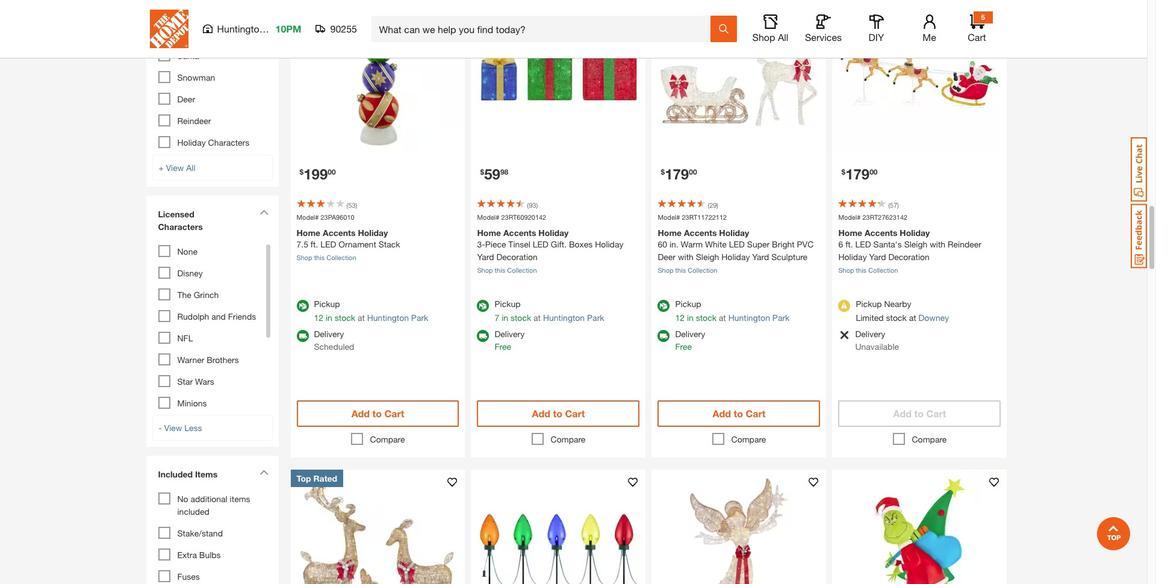 Task type: vqa. For each thing, say whether or not it's contained in the screenshot.
"Piece"
yes



Task type: describe. For each thing, give the bounding box(es) containing it.
( for ornament
[[347, 201, 348, 209]]

warner
[[177, 355, 204, 365]]

10pm
[[276, 23, 301, 34]]

this inside 'home accents holiday 60 in. warm white led super bright pvc deer with sleigh holiday yard sculpture shop this collection'
[[675, 266, 686, 274]]

collection inside 'home accents holiday 60 in. warm white led super bright pvc deer with sleigh holiday yard sculpture shop this collection'
[[688, 266, 718, 274]]

3-piece warm white led gold deer family holiday yard decoration image
[[291, 470, 465, 584]]

rudolph
[[177, 311, 209, 322]]

included items
[[158, 469, 218, 479]]

shop inside home accents holiday 7.5 ft. led ornament stack shop this collection
[[297, 254, 312, 262]]

home accents holiday 6 ft. led santa's sleigh with reindeer holiday yard decoration shop this collection
[[839, 228, 982, 274]]

( for led
[[527, 201, 529, 209]]

at for white
[[719, 313, 726, 323]]

$ 179 00 for warm
[[661, 166, 697, 182]]

shop inside home accents holiday 3-piece tinsel led gift. boxes holiday yard decoration shop this collection
[[477, 266, 493, 274]]

sculpture
[[772, 252, 808, 262]]

$ for 6
[[842, 167, 846, 176]]

all inside 'link'
[[186, 163, 195, 173]]

caret icon image for licensed characters
[[259, 210, 268, 215]]

pickup 7 in stock at huntington park
[[495, 299, 604, 323]]

ft. for 199
[[311, 239, 318, 250]]

pickup nearby limited stock at downey
[[856, 299, 949, 323]]

park for 179
[[773, 313, 790, 323]]

led inside home accents holiday 6 ft. led santa's sleigh with reindeer holiday yard decoration shop this collection
[[855, 239, 871, 250]]

this inside home accents holiday 3-piece tinsel led gift. boxes holiday yard decoration shop this collection
[[495, 266, 505, 274]]

90255 button
[[316, 23, 357, 35]]

deer inside 'home accents holiday 60 in. warm white led super bright pvc deer with sleigh holiday yard sculpture shop this collection'
[[658, 252, 676, 262]]

cart 5
[[968, 13, 986, 43]]

deer link
[[177, 94, 195, 104]]

compare for 59
[[551, 434, 586, 445]]

super
[[747, 239, 770, 250]]

5
[[981, 13, 985, 22]]

) for white
[[717, 201, 718, 209]]

+ view all
[[159, 163, 195, 173]]

+ view all link
[[152, 155, 273, 181]]

stake/stand
[[177, 528, 223, 538]]

unavailable
[[855, 342, 899, 352]]

pickup for 6 ft. led santa's sleigh with reindeer holiday yard decoration
[[856, 299, 882, 309]]

model# for 60
[[658, 213, 680, 221]]

23rt60920142
[[501, 213, 546, 221]]

christmas
[[158, 26, 199, 36]]

christmas theme link
[[152, 19, 273, 46]]

ft. for 179
[[846, 239, 853, 250]]

scheduled
[[314, 342, 354, 352]]

caret icon image for included items
[[259, 470, 268, 475]]

the grinch
[[177, 290, 219, 300]]

and
[[212, 311, 226, 322]]

accents for white
[[684, 228, 717, 238]]

this inside home accents holiday 6 ft. led santa's sleigh with reindeer holiday yard decoration shop this collection
[[856, 266, 867, 274]]

) for santa's
[[898, 201, 899, 209]]

accents for led
[[503, 228, 536, 238]]

29
[[710, 201, 717, 209]]

179 for led
[[846, 166, 870, 182]]

4 compare from the left
[[912, 434, 947, 445]]

top rated
[[297, 474, 337, 484]]

collection inside home accents holiday 3-piece tinsel led gift. boxes holiday yard decoration shop this collection
[[507, 266, 537, 274]]

piece
[[485, 239, 506, 250]]

decoration inside home accents holiday 6 ft. led santa's sleigh with reindeer holiday yard decoration shop this collection
[[889, 252, 930, 262]]

led inside home accents holiday 7.5 ft. led ornament stack shop this collection
[[321, 239, 336, 250]]

limited stock for pickup image for pickup
[[839, 300, 851, 312]]

( 93 )
[[527, 201, 538, 209]]

shop inside 'home accents holiday 60 in. warm white led super bright pvc deer with sleigh holiday yard sculpture shop this collection'
[[658, 266, 674, 274]]

What can we help you find today? search field
[[379, 16, 710, 42]]

me button
[[910, 14, 949, 43]]

items
[[195, 469, 218, 479]]

friends
[[228, 311, 256, 322]]

stock for white
[[696, 313, 717, 323]]

delivery for 60 in. warm white led super bright pvc deer with sleigh holiday yard sculpture
[[675, 329, 705, 339]]

shop inside home accents holiday 6 ft. led santa's sleigh with reindeer holiday yard decoration shop this collection
[[839, 266, 854, 274]]

huntington for 59
[[543, 313, 585, 323]]

rated
[[313, 474, 337, 484]]

to for 179
[[734, 408, 743, 419]]

nfl link
[[177, 333, 193, 343]]

3-piece tinsel led gift. boxes holiday yard decoration image
[[471, 0, 646, 154]]

in for 59
[[502, 313, 508, 323]]

4 add to cart button from the left
[[839, 401, 1001, 427]]

sleigh inside 'home accents holiday 60 in. warm white led super bright pvc deer with sleigh holiday yard sculpture shop this collection'
[[696, 252, 719, 262]]

add to cart button for 59
[[477, 401, 640, 427]]

reindeer link
[[177, 116, 211, 126]]

warm
[[681, 239, 703, 250]]

57
[[890, 201, 898, 209]]

accents for santa's
[[865, 228, 898, 238]]

reindeer inside home accents holiday 6 ft. led santa's sleigh with reindeer holiday yard decoration shop this collection
[[948, 239, 982, 250]]

minions
[[177, 398, 207, 408]]

) for led
[[536, 201, 538, 209]]

00 for santa's
[[870, 167, 878, 176]]

pickup for 60 in. warm white led super bright pvc deer with sleigh holiday yard sculpture
[[675, 299, 701, 309]]

delivery unavailable
[[855, 329, 899, 352]]

shop all
[[753, 31, 789, 43]]

nearby
[[884, 299, 912, 309]]

star wars
[[177, 376, 214, 387]]

yard inside 'home accents holiday 60 in. warm white led super bright pvc deer with sleigh holiday yard sculpture shop this collection'
[[752, 252, 769, 262]]

delivery scheduled
[[314, 329, 354, 352]]

stock for ornament
[[335, 313, 355, 323]]

holiday inside home accents holiday 7.5 ft. led ornament stack shop this collection
[[358, 228, 388, 238]]

licensed characters link
[[152, 202, 273, 242]]

disney
[[177, 268, 203, 278]]

holiday down 6
[[839, 252, 867, 262]]

none
[[177, 246, 198, 257]]

4 to from the left
[[915, 408, 924, 419]]

$ for 3-
[[480, 167, 484, 176]]

extra
[[177, 550, 197, 560]]

collection inside home accents holiday 7.5 ft. led ornament stack shop this collection
[[327, 254, 356, 262]]

pickup for 3-piece tinsel led gift. boxes holiday yard decoration
[[495, 299, 521, 309]]

cart for 199
[[384, 408, 404, 419]]

compare for 199
[[370, 434, 405, 445]]

huntington park
[[217, 23, 287, 34]]

) for ornament
[[356, 201, 357, 209]]

santa's
[[874, 239, 902, 250]]

delivery for 6 ft. led santa's sleigh with reindeer holiday yard decoration
[[855, 329, 885, 339]]

shop this collection link for santa's
[[839, 266, 898, 274]]

yard inside home accents holiday 6 ft. led santa's sleigh with reindeer holiday yard decoration shop this collection
[[869, 252, 886, 262]]

huntington park link for 179
[[729, 313, 790, 323]]

santa
[[177, 51, 199, 61]]

59
[[484, 166, 500, 182]]

available shipping image for 59
[[477, 330, 489, 342]]

60
[[658, 239, 667, 250]]

12 for 199
[[314, 313, 323, 323]]

delivery for 3-piece tinsel led gift. boxes holiday yard decoration
[[495, 329, 525, 339]]

huntington park link for 59
[[543, 313, 604, 323]]

park for 199
[[411, 313, 428, 323]]

shop this collection link for ornament
[[297, 254, 356, 262]]

-
[[159, 423, 162, 433]]

no additional items included
[[177, 494, 250, 517]]

star wars link
[[177, 376, 214, 387]]

additional
[[191, 494, 227, 504]]

led inside 'home accents holiday 60 in. warm white led super bright pvc deer with sleigh holiday yard sculpture shop this collection'
[[729, 239, 745, 250]]

shop this collection link for led
[[477, 266, 537, 274]]

delivery free for 59
[[495, 329, 525, 352]]

23pa96010
[[321, 213, 355, 221]]

stock for santa's
[[886, 313, 907, 323]]

0 vertical spatial reindeer
[[177, 116, 211, 126]]

led inside home accents holiday 3-piece tinsel led gift. boxes holiday yard decoration shop this collection
[[533, 239, 549, 250]]

huntington for 199
[[367, 313, 409, 323]]

3-
[[477, 239, 485, 250]]

brothers
[[207, 355, 239, 365]]

diy button
[[857, 14, 896, 43]]

with inside 'home accents holiday 60 in. warm white led super bright pvc deer with sleigh holiday yard sculpture shop this collection'
[[678, 252, 694, 262]]

in.
[[670, 239, 679, 250]]

included items link
[[152, 462, 273, 490]]

snowman
[[177, 72, 215, 82]]

top
[[297, 474, 311, 484]]

home accents holiday 60 in. warm white led super bright pvc deer with sleigh holiday yard sculpture shop this collection
[[658, 228, 814, 274]]

warner brothers
[[177, 355, 239, 365]]

holiday down white
[[722, 252, 750, 262]]

holiday up gift.
[[539, 228, 569, 238]]

home for 7.5
[[297, 228, 320, 238]]

wars
[[195, 376, 214, 387]]

00 for white
[[689, 167, 697, 176]]

199
[[304, 166, 328, 182]]

nfl
[[177, 333, 193, 343]]

home accents holiday 7.5 ft. led ornament stack shop this collection
[[297, 228, 400, 262]]

disney link
[[177, 268, 203, 278]]

( 29 )
[[708, 201, 718, 209]]

12 for 179
[[675, 313, 685, 323]]

179 for warm
[[665, 166, 689, 182]]

services
[[805, 31, 842, 43]]

holiday characters link
[[177, 137, 250, 147]]

model# 23rt11722112
[[658, 213, 727, 221]]

$ for 60
[[661, 167, 665, 176]]

holiday right "boxes" on the top of page
[[595, 239, 624, 250]]

$ 59 98
[[480, 166, 508, 182]]

me
[[923, 31, 936, 43]]

- view less link
[[152, 415, 273, 441]]

( 53 )
[[347, 201, 357, 209]]

home accents holiday 3-piece tinsel led gift. boxes holiday yard decoration shop this collection
[[477, 228, 624, 274]]

stock for led
[[511, 313, 531, 323]]

model# for 3-
[[477, 213, 499, 221]]

98
[[500, 167, 508, 176]]



Task type: locate. For each thing, give the bounding box(es) containing it.
2 in from the left
[[502, 313, 508, 323]]

compare
[[370, 434, 405, 445], [551, 434, 586, 445], [731, 434, 766, 445], [912, 434, 947, 445]]

00 inside $ 199 00
[[328, 167, 336, 176]]

model# for 7.5
[[297, 213, 319, 221]]

1 vertical spatial view
[[164, 423, 182, 433]]

2 accents from the left
[[503, 228, 536, 238]]

3 model# from the left
[[658, 213, 680, 221]]

2 delivery free from the left
[[675, 329, 705, 352]]

led left gift.
[[533, 239, 549, 250]]

1 pickup 12 in stock at huntington park from the left
[[314, 299, 428, 323]]

3 available for pickup image from the left
[[658, 300, 670, 312]]

4 accents from the left
[[865, 228, 898, 238]]

179 up model# 23rt11722112
[[665, 166, 689, 182]]

1 ( from the left
[[347, 201, 348, 209]]

boxes
[[569, 239, 593, 250]]

2 compare from the left
[[551, 434, 586, 445]]

ornament
[[339, 239, 376, 250]]

home inside home accents holiday 3-piece tinsel led gift. boxes holiday yard decoration shop this collection
[[477, 228, 501, 238]]

1 horizontal spatial ft.
[[846, 239, 853, 250]]

) up 23rt60920142
[[536, 201, 538, 209]]

1 horizontal spatial huntington park link
[[543, 313, 604, 323]]

$ inside $ 199 00
[[300, 167, 304, 176]]

00 up model# 23rt27623142
[[870, 167, 878, 176]]

+
[[159, 163, 164, 173]]

services button
[[804, 14, 843, 43]]

led
[[321, 239, 336, 250], [533, 239, 549, 250], [729, 239, 745, 250], [855, 239, 871, 250]]

93
[[529, 201, 536, 209]]

all left services
[[778, 31, 789, 43]]

all inside button
[[778, 31, 789, 43]]

1 horizontal spatial delivery free
[[675, 329, 705, 352]]

items
[[230, 494, 250, 504]]

shop inside button
[[753, 31, 775, 43]]

collection down ornament
[[327, 254, 356, 262]]

limited stock for pickup image left nearby
[[839, 300, 851, 312]]

pickup
[[314, 299, 340, 309], [495, 299, 521, 309], [675, 299, 701, 309], [856, 299, 882, 309]]

caret icon image
[[259, 210, 268, 215], [259, 470, 268, 475]]

feedback link image
[[1131, 204, 1147, 269]]

add to cart for 179
[[713, 408, 766, 419]]

limited
[[856, 313, 884, 323]]

decoration down tinsel
[[496, 252, 538, 262]]

park inside pickup 7 in stock at huntington park
[[587, 313, 604, 323]]

2 add to cart button from the left
[[477, 401, 640, 427]]

00 up 23pa96010
[[328, 167, 336, 176]]

1 model# from the left
[[297, 213, 319, 221]]

shop down 3-
[[477, 266, 493, 274]]

1 compare from the left
[[370, 434, 405, 445]]

limited stock for pickup image for delivery
[[839, 330, 850, 340]]

downey
[[919, 313, 949, 323]]

add
[[351, 408, 370, 419], [532, 408, 551, 419], [713, 408, 731, 419], [893, 408, 912, 419]]

limited stock for pickup image
[[839, 300, 851, 312], [839, 330, 850, 340]]

1 horizontal spatial reindeer
[[948, 239, 982, 250]]

huntington inside pickup 7 in stock at huntington park
[[543, 313, 585, 323]]

delivery
[[314, 329, 344, 339], [495, 329, 525, 339], [675, 329, 705, 339], [855, 329, 885, 339]]

2 model# from the left
[[477, 213, 499, 221]]

2 home from the left
[[477, 228, 501, 238]]

view right - at the left bottom
[[164, 423, 182, 433]]

with down warm
[[678, 252, 694, 262]]

view for +
[[166, 163, 184, 173]]

home up 7.5
[[297, 228, 320, 238]]

( up 23rt60920142
[[527, 201, 529, 209]]

23rt11722112
[[682, 213, 727, 221]]

2 179 from the left
[[846, 166, 870, 182]]

led right 6
[[855, 239, 871, 250]]

model#
[[297, 213, 319, 221], [477, 213, 499, 221], [658, 213, 680, 221], [839, 213, 861, 221]]

ft. right 6
[[846, 239, 853, 250]]

pickup for 7.5 ft. led ornament stack
[[314, 299, 340, 309]]

20 in. multi-colored giant c7 led pathway lights (set of 5) image
[[471, 470, 646, 584]]

0 vertical spatial limited stock for pickup image
[[839, 300, 851, 312]]

0 horizontal spatial 00
[[328, 167, 336, 176]]

shop down 60
[[658, 266, 674, 274]]

2 available shipping image from the left
[[477, 330, 489, 342]]

3 add to cart button from the left
[[658, 401, 821, 427]]

add to cart for 199
[[351, 408, 404, 419]]

4 at from the left
[[909, 313, 916, 323]]

0 horizontal spatial sleigh
[[696, 252, 719, 262]]

bulbs
[[199, 550, 221, 560]]

pickup 12 in stock at huntington park for 199
[[314, 299, 428, 323]]

huntington park link for 199
[[367, 313, 428, 323]]

park for 59
[[587, 313, 604, 323]]

2 horizontal spatial available for pickup image
[[658, 300, 670, 312]]

fuses
[[177, 571, 200, 582]]

3 accents from the left
[[684, 228, 717, 238]]

1 stock from the left
[[335, 313, 355, 323]]

( for white
[[708, 201, 710, 209]]

2 horizontal spatial available shipping image
[[658, 330, 670, 342]]

0 horizontal spatial with
[[678, 252, 694, 262]]

2 ) from the left
[[536, 201, 538, 209]]

179 up model# 23rt27623142
[[846, 166, 870, 182]]

accents inside home accents holiday 7.5 ft. led ornament stack shop this collection
[[323, 228, 356, 238]]

0 horizontal spatial characters
[[158, 222, 203, 232]]

characters inside "link"
[[158, 222, 203, 232]]

shop this collection link down 7.5
[[297, 254, 356, 262]]

at for ornament
[[358, 313, 365, 323]]

decoration
[[496, 252, 538, 262], [889, 252, 930, 262]]

1 add from the left
[[351, 408, 370, 419]]

1 horizontal spatial deer
[[658, 252, 676, 262]]

huntington for 179
[[729, 313, 770, 323]]

holiday down reindeer "link"
[[177, 137, 206, 147]]

no additional items included link
[[177, 494, 250, 517]]

warner brothers link
[[177, 355, 239, 365]]

in for 179
[[687, 313, 694, 323]]

1 horizontal spatial 179
[[846, 166, 870, 182]]

this down piece
[[495, 266, 505, 274]]

4 add to cart from the left
[[893, 408, 946, 419]]

0 horizontal spatial available for pickup image
[[297, 300, 309, 312]]

1 led from the left
[[321, 239, 336, 250]]

1 horizontal spatial free
[[675, 342, 692, 352]]

included
[[177, 506, 210, 517]]

6 ft. led santa's sleigh with reindeer holiday yard decoration image
[[833, 0, 1007, 154]]

4 pickup from the left
[[856, 299, 882, 309]]

1 vertical spatial deer
[[658, 252, 676, 262]]

2 delivery from the left
[[495, 329, 525, 339]]

1 vertical spatial with
[[678, 252, 694, 262]]

1 179 from the left
[[665, 166, 689, 182]]

stack
[[379, 239, 400, 250]]

licensed
[[158, 209, 194, 219]]

available shipping image for 179
[[658, 330, 670, 342]]

to for 199
[[373, 408, 382, 419]]

1 at from the left
[[358, 313, 365, 323]]

1 accents from the left
[[323, 228, 356, 238]]

holiday up white
[[719, 228, 749, 238]]

less
[[184, 423, 202, 433]]

1 vertical spatial limited stock for pickup image
[[839, 330, 850, 340]]

no
[[177, 494, 188, 504]]

0 horizontal spatial decoration
[[496, 252, 538, 262]]

pickup 12 in stock at huntington park up delivery scheduled
[[314, 299, 428, 323]]

2 led from the left
[[533, 239, 549, 250]]

cart for 59
[[565, 408, 585, 419]]

3 yard from the left
[[869, 252, 886, 262]]

2 add to cart from the left
[[532, 408, 585, 419]]

shop this collection link down warm
[[658, 266, 718, 274]]

0 horizontal spatial $ 179 00
[[661, 166, 697, 182]]

licensed characters
[[158, 209, 203, 232]]

( up the 23rt11722112
[[708, 201, 710, 209]]

accents for ornament
[[323, 228, 356, 238]]

accents up tinsel
[[503, 228, 536, 238]]

3 available shipping image from the left
[[658, 330, 670, 342]]

53
[[348, 201, 356, 209]]

characters up "+ view all" 'link'
[[208, 137, 250, 147]]

theme
[[202, 26, 229, 36]]

$ up model# 23rt27623142
[[842, 167, 846, 176]]

4 $ from the left
[[842, 167, 846, 176]]

0 horizontal spatial all
[[186, 163, 195, 173]]

home up 6
[[839, 228, 862, 238]]

$ 179 00 for led
[[842, 166, 878, 182]]

free for 179
[[675, 342, 692, 352]]

0 vertical spatial with
[[930, 239, 946, 250]]

0 horizontal spatial reindeer
[[177, 116, 211, 126]]

available for pickup image for 59
[[477, 300, 489, 312]]

1 huntington park link from the left
[[367, 313, 428, 323]]

shop down 7.5
[[297, 254, 312, 262]]

with
[[930, 239, 946, 250], [678, 252, 694, 262]]

holiday up ornament
[[358, 228, 388, 238]]

1 horizontal spatial decoration
[[889, 252, 930, 262]]

pickup down warm
[[675, 299, 701, 309]]

1 horizontal spatial yard
[[752, 252, 769, 262]]

delivery free
[[495, 329, 525, 352], [675, 329, 705, 352]]

0 horizontal spatial free
[[495, 342, 511, 352]]

this
[[314, 254, 325, 262], [495, 266, 505, 274], [675, 266, 686, 274], [856, 266, 867, 274]]

1 12 from the left
[[314, 313, 323, 323]]

2 huntington park link from the left
[[543, 313, 604, 323]]

0 horizontal spatial deer
[[177, 94, 195, 104]]

( 57 )
[[889, 201, 899, 209]]

2 add from the left
[[532, 408, 551, 419]]

1 available shipping image from the left
[[297, 330, 309, 342]]

shop left services
[[753, 31, 775, 43]]

) up ornament
[[356, 201, 357, 209]]

pickup up 7
[[495, 299, 521, 309]]

0 horizontal spatial pickup 12 in stock at huntington park
[[314, 299, 428, 323]]

available for pickup image for 179
[[658, 300, 670, 312]]

2 ( from the left
[[527, 201, 529, 209]]

add to cart button for 179
[[658, 401, 821, 427]]

1 $ 179 00 from the left
[[661, 166, 697, 182]]

sleigh inside home accents holiday 6 ft. led santa's sleigh with reindeer holiday yard decoration shop this collection
[[904, 239, 928, 250]]

in for 199
[[326, 313, 332, 323]]

3 home from the left
[[658, 228, 682, 238]]

tinsel
[[508, 239, 531, 250]]

delivery for 7.5 ft. led ornament stack
[[314, 329, 344, 339]]

collection down tinsel
[[507, 266, 537, 274]]

2 12 from the left
[[675, 313, 685, 323]]

characters for holiday
[[208, 137, 250, 147]]

white
[[705, 239, 727, 250]]

3 $ from the left
[[661, 167, 665, 176]]

home inside 'home accents holiday 60 in. warm white led super bright pvc deer with sleigh holiday yard sculpture shop this collection'
[[658, 228, 682, 238]]

0 horizontal spatial delivery free
[[495, 329, 525, 352]]

this up limited
[[856, 266, 867, 274]]

0 horizontal spatial 12
[[314, 313, 323, 323]]

( up 23rt27623142
[[889, 201, 890, 209]]

1 limited stock for pickup image from the top
[[839, 300, 851, 312]]

$ 179 00 up model# 23rt27623142
[[842, 166, 878, 182]]

0 vertical spatial sleigh
[[904, 239, 928, 250]]

0 horizontal spatial 179
[[665, 166, 689, 182]]

- view less
[[159, 423, 202, 433]]

2 free from the left
[[675, 342, 692, 352]]

1 vertical spatial sleigh
[[696, 252, 719, 262]]

2 at from the left
[[534, 313, 541, 323]]

1 horizontal spatial sleigh
[[904, 239, 928, 250]]

00 up model# 23rt11722112
[[689, 167, 697, 176]]

available shipping image for 199
[[297, 330, 309, 342]]

0 horizontal spatial available shipping image
[[297, 330, 309, 342]]

rudolph and friends link
[[177, 311, 256, 322]]

2 ft. from the left
[[846, 239, 853, 250]]

1 yard from the left
[[477, 252, 494, 262]]

2 to from the left
[[553, 408, 562, 419]]

$ inside $ 59 98
[[480, 167, 484, 176]]

with inside home accents holiday 6 ft. led santa's sleigh with reindeer holiday yard decoration shop this collection
[[930, 239, 946, 250]]

0 vertical spatial all
[[778, 31, 789, 43]]

2 limited stock for pickup image from the top
[[839, 330, 850, 340]]

3 stock from the left
[[696, 313, 717, 323]]

huntington park link
[[367, 313, 428, 323], [543, 313, 604, 323], [729, 313, 790, 323]]

1 delivery from the left
[[314, 329, 344, 339]]

shop down 6
[[839, 266, 854, 274]]

2 horizontal spatial in
[[687, 313, 694, 323]]

add for 199
[[351, 408, 370, 419]]

1 $ from the left
[[300, 167, 304, 176]]

ft. inside home accents holiday 6 ft. led santa's sleigh with reindeer holiday yard decoration shop this collection
[[846, 239, 853, 250]]

0 vertical spatial characters
[[208, 137, 250, 147]]

deer down 60
[[658, 252, 676, 262]]

2 horizontal spatial 00
[[870, 167, 878, 176]]

model# 23pa96010
[[297, 213, 355, 221]]

model# up the in.
[[658, 213, 680, 221]]

to for 59
[[553, 408, 562, 419]]

shop this collection link down piece
[[477, 266, 537, 274]]

3 00 from the left
[[870, 167, 878, 176]]

1 horizontal spatial 12
[[675, 313, 685, 323]]

3 ( from the left
[[708, 201, 710, 209]]

90255
[[330, 23, 357, 34]]

1 horizontal spatial $ 179 00
[[842, 166, 878, 182]]

shop all button
[[751, 14, 790, 43]]

4 ) from the left
[[898, 201, 899, 209]]

at inside pickup 7 in stock at huntington park
[[534, 313, 541, 323]]

free
[[495, 342, 511, 352], [675, 342, 692, 352]]

the home depot logo image
[[150, 10, 188, 48]]

23rt27623142
[[863, 213, 908, 221]]

sleigh down white
[[696, 252, 719, 262]]

deer
[[177, 94, 195, 104], [658, 252, 676, 262]]

pickup inside pickup 7 in stock at huntington park
[[495, 299, 521, 309]]

add to cart for 59
[[532, 408, 585, 419]]

1 vertical spatial caret icon image
[[259, 470, 268, 475]]

home inside home accents holiday 7.5 ft. led ornament stack shop this collection
[[297, 228, 320, 238]]

( for santa's
[[889, 201, 890, 209]]

1 00 from the left
[[328, 167, 336, 176]]

2 decoration from the left
[[889, 252, 930, 262]]

the
[[177, 290, 191, 300]]

7
[[495, 313, 499, 323]]

1 delivery free from the left
[[495, 329, 525, 352]]

with right santa's
[[930, 239, 946, 250]]

( up 23pa96010
[[347, 201, 348, 209]]

free for 59
[[495, 342, 511, 352]]

yard down super
[[752, 252, 769, 262]]

accents inside home accents holiday 3-piece tinsel led gift. boxes holiday yard decoration shop this collection
[[503, 228, 536, 238]]

bright
[[772, 239, 795, 250]]

caret icon image inside included items link
[[259, 470, 268, 475]]

delivery inside "delivery unavailable"
[[855, 329, 885, 339]]

3 huntington park link from the left
[[729, 313, 790, 323]]

2 pickup from the left
[[495, 299, 521, 309]]

collection inside home accents holiday 6 ft. led santa's sleigh with reindeer holiday yard decoration shop this collection
[[869, 266, 898, 274]]

live chat image
[[1131, 137, 1147, 202]]

this inside home accents holiday 7.5 ft. led ornament stack shop this collection
[[314, 254, 325, 262]]

4 led from the left
[[855, 239, 871, 250]]

3 pickup from the left
[[675, 299, 701, 309]]

2 horizontal spatial huntington park link
[[729, 313, 790, 323]]

pickup up limited
[[856, 299, 882, 309]]

deer up reindeer "link"
[[177, 94, 195, 104]]

1 horizontal spatial all
[[778, 31, 789, 43]]

collection down santa's
[[869, 266, 898, 274]]

caret icon image inside 'licensed characters' "link"
[[259, 210, 268, 215]]

in
[[326, 313, 332, 323], [502, 313, 508, 323], [687, 313, 694, 323]]

1 vertical spatial reindeer
[[948, 239, 982, 250]]

accents
[[323, 228, 356, 238], [503, 228, 536, 238], [684, 228, 717, 238], [865, 228, 898, 238]]

4 ( from the left
[[889, 201, 890, 209]]

1 home from the left
[[297, 228, 320, 238]]

add for 59
[[532, 408, 551, 419]]

at inside pickup nearby limited stock at downey
[[909, 313, 916, 323]]

) up 23rt27623142
[[898, 201, 899, 209]]

yard inside home accents holiday 3-piece tinsel led gift. boxes holiday yard decoration shop this collection
[[477, 252, 494, 262]]

model# 23rt60920142
[[477, 213, 546, 221]]

4 add from the left
[[893, 408, 912, 419]]

yard
[[477, 252, 494, 262], [752, 252, 769, 262], [869, 252, 886, 262]]

collection down warm
[[688, 266, 718, 274]]

0 vertical spatial view
[[166, 163, 184, 173]]

4 delivery from the left
[[855, 329, 885, 339]]

compare for 179
[[731, 434, 766, 445]]

1 ) from the left
[[356, 201, 357, 209]]

1 decoration from the left
[[496, 252, 538, 262]]

1 horizontal spatial pickup 12 in stock at huntington park
[[675, 299, 790, 323]]

home for 60
[[658, 228, 682, 238]]

delivery free for 179
[[675, 329, 705, 352]]

2 $ from the left
[[480, 167, 484, 176]]

)
[[356, 201, 357, 209], [536, 201, 538, 209], [717, 201, 718, 209], [898, 201, 899, 209]]

$ up model# 23pa96010
[[300, 167, 304, 176]]

1 ft. from the left
[[311, 239, 318, 250]]

4 home from the left
[[839, 228, 862, 238]]

model# up 6
[[839, 213, 861, 221]]

2 $ 179 00 from the left
[[842, 166, 878, 182]]

delivery inside delivery scheduled
[[314, 329, 344, 339]]

model# for 6
[[839, 213, 861, 221]]

0 horizontal spatial in
[[326, 313, 332, 323]]

1 in from the left
[[326, 313, 332, 323]]

accents inside home accents holiday 6 ft. led santa's sleigh with reindeer holiday yard decoration shop this collection
[[865, 228, 898, 238]]

home up piece
[[477, 228, 501, 238]]

home for 3-
[[477, 228, 501, 238]]

pickup up delivery scheduled
[[314, 299, 340, 309]]

pickup inside pickup nearby limited stock at downey
[[856, 299, 882, 309]]

pickup 12 in stock at huntington park down 'home accents holiday 60 in. warm white led super bright pvc deer with sleigh holiday yard sculpture shop this collection'
[[675, 299, 790, 323]]

yard down 3-
[[477, 252, 494, 262]]

3 led from the left
[[729, 239, 745, 250]]

0 vertical spatial deer
[[177, 94, 195, 104]]

home inside home accents holiday 6 ft. led santa's sleigh with reindeer holiday yard decoration shop this collection
[[839, 228, 862, 238]]

3 ) from the left
[[717, 201, 718, 209]]

stock inside pickup 7 in stock at huntington park
[[511, 313, 531, 323]]

0 horizontal spatial huntington park link
[[367, 313, 428, 323]]

diy
[[869, 31, 884, 43]]

led right 7.5
[[321, 239, 336, 250]]

stock inside pickup nearby limited stock at downey
[[886, 313, 907, 323]]

1 pickup from the left
[[314, 299, 340, 309]]

1 caret icon image from the top
[[259, 210, 268, 215]]

00
[[328, 167, 336, 176], [689, 167, 697, 176], [870, 167, 878, 176]]

stock
[[335, 313, 355, 323], [511, 313, 531, 323], [696, 313, 717, 323], [886, 313, 907, 323]]

home up the in.
[[658, 228, 682, 238]]

1 add to cart from the left
[[351, 408, 404, 419]]

model# up 7.5
[[297, 213, 319, 221]]

shop this collection link for white
[[658, 266, 718, 274]]

add to cart button for 199
[[297, 401, 459, 427]]

9 ft. led grinch steal christmas inflatable image
[[833, 470, 1007, 584]]

2 caret icon image from the top
[[259, 470, 268, 475]]

2 horizontal spatial yard
[[869, 252, 886, 262]]

pickup 12 in stock at huntington park for 179
[[675, 299, 790, 323]]

(
[[347, 201, 348, 209], [527, 201, 529, 209], [708, 201, 710, 209], [889, 201, 890, 209]]

collection
[[327, 254, 356, 262], [507, 266, 537, 274], [688, 266, 718, 274], [869, 266, 898, 274]]

at for led
[[534, 313, 541, 323]]

3 add to cart from the left
[[713, 408, 766, 419]]

4 model# from the left
[[839, 213, 861, 221]]

limited stock for pickup image left "delivery unavailable" on the right bottom of page
[[839, 330, 850, 340]]

led right white
[[729, 239, 745, 250]]

this down the in.
[[675, 266, 686, 274]]

1 horizontal spatial 00
[[689, 167, 697, 176]]

accents up warm
[[684, 228, 717, 238]]

3 at from the left
[[719, 313, 726, 323]]

1 horizontal spatial available for pickup image
[[477, 300, 489, 312]]

1 available for pickup image from the left
[[297, 300, 309, 312]]

available for pickup image for 199
[[297, 300, 309, 312]]

pvc
[[797, 239, 814, 250]]

1 horizontal spatial with
[[930, 239, 946, 250]]

3 compare from the left
[[731, 434, 766, 445]]

accents down 23pa96010
[[323, 228, 356, 238]]

) up the 23rt11722112
[[717, 201, 718, 209]]

add to cart button
[[297, 401, 459, 427], [477, 401, 640, 427], [658, 401, 821, 427], [839, 401, 1001, 427]]

at for santa's
[[909, 313, 916, 323]]

available for pickup image
[[297, 300, 309, 312], [477, 300, 489, 312], [658, 300, 670, 312]]

1 horizontal spatial characters
[[208, 137, 250, 147]]

ft. inside home accents holiday 7.5 ft. led ornament stack shop this collection
[[311, 239, 318, 250]]

2 00 from the left
[[689, 167, 697, 176]]

0 horizontal spatial yard
[[477, 252, 494, 262]]

1 free from the left
[[495, 342, 511, 352]]

decoration inside home accents holiday 3-piece tinsel led gift. boxes holiday yard decoration shop this collection
[[496, 252, 538, 262]]

00 for ornament
[[328, 167, 336, 176]]

$ for 7.5
[[300, 167, 304, 176]]

1 add to cart button from the left
[[297, 401, 459, 427]]

holiday characters
[[177, 137, 250, 147]]

view for -
[[164, 423, 182, 433]]

characters for licensed
[[158, 222, 203, 232]]

view right "+"
[[166, 163, 184, 173]]

3 to from the left
[[734, 408, 743, 419]]

$ up model# 23rt11722112
[[661, 167, 665, 176]]

model# up 3-
[[477, 213, 499, 221]]

2 yard from the left
[[752, 252, 769, 262]]

cart for 179
[[746, 408, 766, 419]]

7.5 ft. led ornament stack image
[[291, 0, 465, 154]]

ft. right 7.5
[[311, 239, 318, 250]]

accents inside 'home accents holiday 60 in. warm white led super bright pvc deer with sleigh holiday yard sculpture shop this collection'
[[684, 228, 717, 238]]

1 vertical spatial all
[[186, 163, 195, 173]]

decoration down santa's
[[889, 252, 930, 262]]

2 stock from the left
[[511, 313, 531, 323]]

0 vertical spatial caret icon image
[[259, 210, 268, 215]]

extra bulbs
[[177, 550, 221, 560]]

this down model# 23pa96010
[[314, 254, 325, 262]]

park
[[267, 23, 287, 34], [411, 313, 428, 323], [587, 313, 604, 323], [773, 313, 790, 323]]

3 in from the left
[[687, 313, 694, 323]]

all right "+"
[[186, 163, 195, 173]]

home for 6
[[839, 228, 862, 238]]

$ 179 00 up model# 23rt11722112
[[661, 166, 697, 182]]

sleigh right santa's
[[904, 239, 928, 250]]

0 horizontal spatial ft.
[[311, 239, 318, 250]]

1 horizontal spatial in
[[502, 313, 508, 323]]

2 pickup 12 in stock at huntington park from the left
[[675, 299, 790, 323]]

$ left 98
[[480, 167, 484, 176]]

92 in. warm white led super bright pvc angel with star holiday yard sculpture image
[[652, 470, 827, 584]]

available shipping image
[[297, 330, 309, 342], [477, 330, 489, 342], [658, 330, 670, 342]]

1 vertical spatial characters
[[158, 222, 203, 232]]

1 horizontal spatial available shipping image
[[477, 330, 489, 342]]

1 to from the left
[[373, 408, 382, 419]]

2 available for pickup image from the left
[[477, 300, 489, 312]]

characters down licensed
[[158, 222, 203, 232]]

the grinch link
[[177, 290, 219, 300]]

3 delivery from the left
[[675, 329, 705, 339]]

60 in. warm white led super bright pvc deer with sleigh holiday yard sculpture image
[[652, 0, 827, 154]]

view inside 'link'
[[166, 163, 184, 173]]

yard down santa's
[[869, 252, 886, 262]]

in inside pickup 7 in stock at huntington park
[[502, 313, 508, 323]]

holiday up santa's
[[900, 228, 930, 238]]

4 stock from the left
[[886, 313, 907, 323]]

accents up santa's
[[865, 228, 898, 238]]

shop this collection link down santa's
[[839, 266, 898, 274]]

santa link
[[177, 51, 199, 61]]



